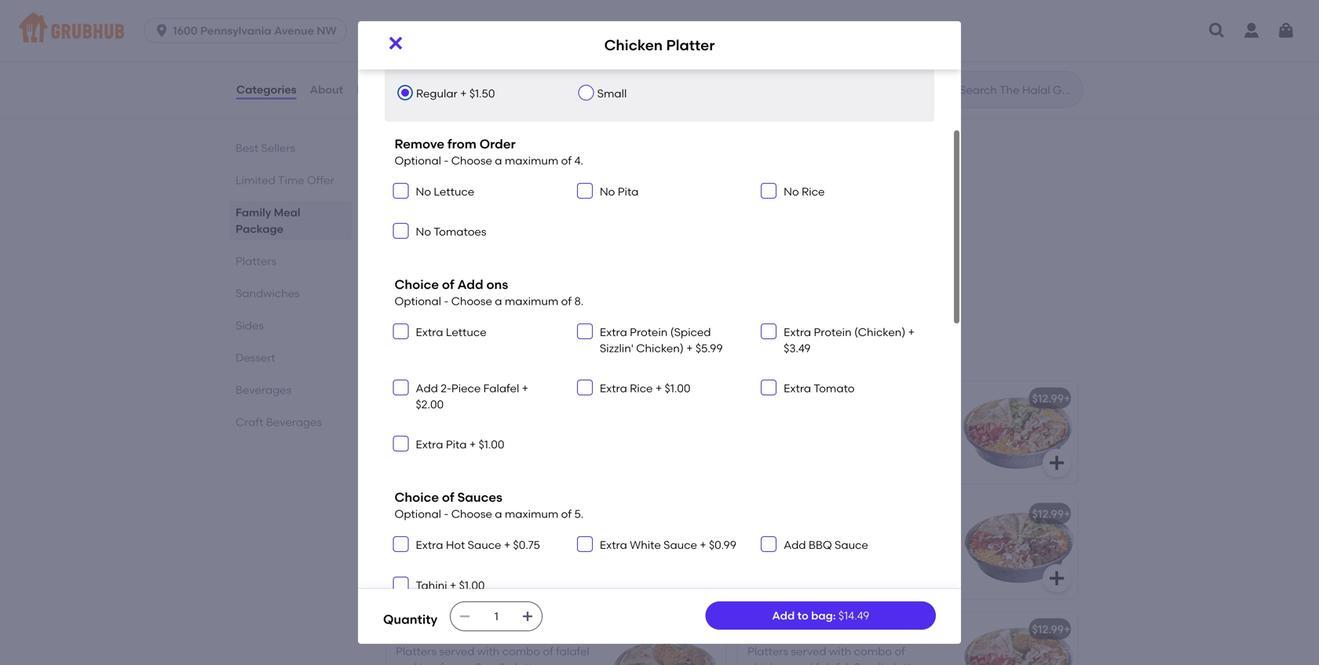 Task type: describe. For each thing, give the bounding box(es) containing it.
add 2-piece falafel + $2.00
[[416, 382, 529, 411]]

extra rice + $1.00
[[600, 382, 691, 395]]

$5.79
[[689, 49, 716, 63]]

falafel down bag:
[[806, 623, 843, 636]]

tomatoes
[[434, 225, 487, 239]]

is
[[552, 72, 560, 85]]

tahini + $1.00
[[416, 579, 485, 592]]

greek
[[485, 88, 517, 101]]

5.
[[575, 508, 584, 521]]

add for add to bag: $14.49
[[772, 609, 795, 622]]

2 served from the top
[[460, 449, 496, 462]]

1 horizontal spatial family meal package
[[383, 173, 561, 193]]

sauce. down choice of sauces optional - choose a maximum of 5.
[[498, 545, 533, 559]]

avenue
[[274, 24, 314, 37]]

svg image for tahini
[[396, 580, 406, 589]]

0 horizontal spatial to
[[434, 119, 444, 133]]

regular + $1.50
[[416, 87, 495, 100]]

4.
[[575, 154, 584, 167]]

offer
[[307, 174, 334, 187]]

$1.00 for extra rice + $1.00
[[665, 382, 691, 395]]

sauce. down add 2-piece falafel + $2.00
[[498, 433, 533, 447]]

2-
[[441, 382, 452, 395]]

craft beverages
[[236, 416, 322, 429]]

$12.99 + for the chicken & falafel platter image
[[1033, 623, 1071, 636]]

beef gyro & falafel platter image
[[608, 612, 726, 665]]

extra protein (chicken) + $3.49
[[784, 326, 915, 355]]

falafel down "tahini + $1.00"
[[463, 623, 500, 636]]

bbq
[[809, 538, 832, 552]]

extra white sauce + $0.99
[[600, 538, 737, 552]]

caramelized for caramelized onion hummus is made with 100% greek chickpeas and well-sautéed caramelized onions to add a sweet twist to the original hummus recipe we all love.
[[396, 72, 464, 85]]

$5.99
[[696, 342, 723, 355]]

piece
[[452, 382, 481, 395]]

order
[[480, 136, 516, 152]]

small
[[598, 87, 627, 100]]

of inside remove from order optional - choose a maximum of 4.
[[561, 154, 572, 167]]

100%
[[455, 88, 483, 101]]

falafel platter
[[396, 507, 472, 521]]

and down hot
[[436, 577, 457, 591]]

caramelized onion hummus image
[[608, 39, 726, 141]]

tomato
[[814, 382, 855, 395]]

limited
[[236, 174, 276, 187]]

two for beef gyro platter
[[523, 449, 543, 462]]

red down add 2-piece falafel + $2.00
[[477, 433, 495, 447]]

0 vertical spatial family
[[383, 173, 438, 193]]

with up sauces
[[498, 449, 521, 462]]

dessert
[[236, 351, 276, 364]]

extra for extra tomato
[[784, 382, 812, 395]]

caramelized onion hummus
[[396, 49, 551, 63]]

1 horizontal spatial to
[[543, 119, 554, 133]]

we
[[524, 135, 539, 149]]

choice of add ons optional - choose a maximum of 8.
[[395, 277, 584, 308]]

of up falafel platter
[[442, 490, 455, 505]]

a inside remove from order optional - choose a maximum of 4.
[[495, 154, 502, 167]]

- for size
[[450, 56, 454, 69]]

2 vertical spatial $1.00
[[459, 579, 485, 592]]

craft
[[236, 416, 264, 429]]

no lettuce
[[416, 185, 475, 198]]

hummus for caramelized onion hummus is made with 100% greek chickpeas and well-sautéed caramelized onions to add a sweet twist to the original hummus recipe we all love.
[[502, 72, 550, 85]]

1.
[[501, 56, 507, 69]]

choice of size required - choose 1.
[[399, 38, 507, 69]]

categories
[[236, 83, 297, 96]]

gyro for &
[[423, 623, 449, 636]]

- for sauces
[[444, 508, 449, 521]]

beef gyro platter image
[[608, 381, 726, 483]]

platters for beef
[[396, 417, 437, 431]]

quantity
[[383, 612, 438, 627]]

maximum for sauces
[[505, 508, 559, 521]]

3 white from the top
[[546, 530, 575, 543]]

svg image inside main navigation navigation
[[1277, 21, 1296, 40]]

protein for chicken)
[[630, 326, 668, 339]]

a inside choice of add ons optional - choose a maximum of 8.
[[495, 295, 502, 308]]

2 vertical spatial chicken
[[748, 623, 792, 636]]

1600 pennsylvania avenue nw
[[173, 24, 337, 37]]

add
[[447, 119, 469, 133]]

1 white from the top
[[546, 417, 575, 431]]

choose for sauces
[[451, 508, 492, 521]]

onion for caramelized onion hummus is made with 100% greek chickpeas and well-sautéed caramelized onions to add a sweet twist to the original hummus recipe we all love.
[[467, 72, 499, 85]]

1 vertical spatial family meal package
[[236, 206, 301, 236]]

of inside choice of size required - choose 1.
[[446, 38, 459, 53]]

Input item quantity number field
[[479, 602, 514, 631]]

with down choice of sauces optional - choose a maximum of 5.
[[498, 530, 520, 543]]

choose inside choice of add ons optional - choose a maximum of 8.
[[451, 295, 492, 308]]

caramelized
[[491, 103, 557, 117]]

choice for choice of sauces
[[395, 490, 439, 505]]

svg image for no lettuce
[[396, 186, 406, 196]]

onions
[[396, 119, 431, 133]]

$12.99 + for chicken platter image
[[1033, 392, 1071, 405]]

extra for extra pita + $1.00
[[416, 438, 443, 451]]

extra for extra protein (spiced sizzlin' chicken)
[[600, 326, 627, 339]]

about button
[[309, 61, 344, 118]]

extra protein (spiced sizzlin' chicken)
[[600, 326, 711, 355]]

no for no tomatoes
[[416, 225, 431, 239]]

gyro for platter
[[423, 395, 449, 408]]

limited time offer
[[236, 174, 334, 187]]

0 horizontal spatial chicken platter
[[605, 37, 715, 54]]

caramelized onion hummus is made with 100% greek chickpeas and well-sautéed caramelized onions to add a sweet twist to the original hummus recipe we all love.
[[396, 72, 581, 149]]

+ $5.99
[[684, 342, 723, 355]]

made
[[396, 88, 428, 101]]

twist
[[515, 119, 540, 133]]

chicken & falafel platter image
[[960, 612, 1078, 665]]

best seller
[[405, 376, 453, 387]]

sandwiches
[[236, 287, 300, 300]]

extra pita + $1.00
[[416, 438, 505, 451]]

$12.99 for chicken & beef gyro platter image at the bottom of the page
[[1033, 507, 1064, 521]]

sauce for beef
[[396, 433, 428, 447]]

lettuce for optional
[[434, 185, 475, 198]]

(spiced
[[671, 326, 711, 339]]

0 vertical spatial beverages
[[236, 383, 292, 397]]

2 white from the top
[[546, 449, 574, 462]]

family meal deal button
[[386, 210, 726, 312]]

1 vertical spatial beverages
[[266, 416, 322, 429]]

and up "tahini + $1.00"
[[431, 545, 452, 559]]

chickpeas
[[520, 88, 575, 101]]

$2.00
[[416, 398, 444, 411]]

required
[[399, 56, 447, 69]]

add to bag: $14.49
[[772, 609, 870, 622]]

- for order
[[444, 154, 449, 167]]

spiced sizzlin' chicken platter image
[[608, 0, 726, 25]]

chicken)
[[637, 342, 684, 355]]

add for add 2-piece falafel + $2.00
[[416, 382, 438, 395]]

chicken & falafel platter
[[748, 623, 882, 636]]

meal inside family meal package
[[274, 206, 301, 219]]

recipe
[[487, 135, 521, 149]]

sauces for beef
[[396, 465, 433, 478]]

optional for remove
[[395, 154, 441, 167]]

svg image for extra protein (chicken)
[[764, 327, 774, 336]]

$3.49
[[784, 342, 811, 355]]

deal
[[463, 221, 488, 234]]

beef gyro & falafel platter
[[396, 623, 539, 636]]

1 vertical spatial chicken platter
[[748, 392, 832, 405]]

sellers
[[261, 141, 295, 155]]

about
[[310, 83, 343, 96]]

a inside caramelized onion hummus is made with 100% greek chickpeas and well-sautéed caramelized onions to add a sweet twist to the original hummus recipe we all love.
[[471, 119, 479, 133]]

4 white from the top
[[546, 561, 574, 575]]

spiced sizzlin' chicken sandwich image
[[960, 0, 1078, 25]]

regular for gyro
[[535, 433, 577, 447]]

beef for beef gyro & falafel platter
[[396, 623, 420, 636]]

Search The Halal Guys (Dupont Circle, DC) search field
[[958, 82, 1079, 97]]

2 horizontal spatial to
[[798, 609, 809, 622]]

platters for falafel
[[396, 530, 437, 543]]

of up extra lettuce
[[442, 277, 455, 292]]

sauce for extra white sauce
[[664, 538, 697, 552]]

no pita
[[600, 185, 639, 198]]

family meal deal
[[396, 221, 488, 234]]

chicken & beef gyro platter image
[[960, 497, 1078, 599]]

choice of sauces optional - choose a maximum of 5.
[[395, 490, 584, 521]]

1 vertical spatial chicken
[[748, 392, 792, 405]]

$1.50
[[470, 87, 495, 100]]

1600
[[173, 24, 198, 37]]

$12.99 + for chicken & beef gyro platter image at the bottom of the page
[[1033, 507, 1071, 521]]

regular for platter
[[535, 545, 577, 559]]

1 & from the left
[[452, 623, 460, 636]]

categories button
[[236, 61, 297, 118]]

and down $2.00
[[431, 433, 452, 447]]

3 sauce from the left
[[835, 538, 869, 552]]

extra for extra protein (chicken) + $3.49
[[784, 326, 812, 339]]



Task type: vqa. For each thing, say whether or not it's contained in the screenshot.
Donate the change's the Donate
no



Task type: locate. For each thing, give the bounding box(es) containing it.
falafel inside add 2-piece falafel + $2.00
[[484, 382, 519, 395]]

seller
[[428, 376, 453, 387]]

1 vertical spatial $1.00
[[479, 438, 505, 451]]

well-
[[420, 103, 445, 117]]

0 vertical spatial choice
[[399, 38, 443, 53]]

beverages right craft
[[266, 416, 322, 429]]

$0.75
[[513, 538, 540, 552]]

3 optional from the top
[[395, 508, 441, 521]]

2 platters are served with one white sauce and one red sauce. regular platters are served with two white sauces and one red sauce. from the top
[[396, 530, 577, 591]]

choose inside choice of size required - choose 1.
[[457, 56, 498, 69]]

family inside family meal package
[[236, 206, 271, 219]]

& down "add to bag: $14.49"
[[795, 623, 803, 636]]

beverages
[[236, 383, 292, 397], [266, 416, 322, 429]]

1 two from the top
[[523, 449, 543, 462]]

and
[[396, 103, 417, 117], [431, 433, 452, 447], [436, 465, 457, 478], [431, 545, 452, 559], [436, 577, 457, 591]]

best left seller on the bottom left of page
[[405, 376, 425, 387]]

family left tomatoes
[[396, 221, 432, 234]]

1 horizontal spatial rice
[[802, 185, 825, 198]]

meal left the "deal"
[[434, 221, 461, 234]]

3 served from the top
[[460, 530, 495, 543]]

optional down remove
[[395, 154, 441, 167]]

chicken down spiced sizzlin' chicken platter image
[[605, 37, 663, 54]]

regular up "well-"
[[416, 87, 458, 100]]

1 beef from the top
[[396, 395, 420, 408]]

0 vertical spatial sauces
[[396, 465, 433, 478]]

package
[[487, 173, 561, 193], [236, 222, 284, 236]]

beef
[[396, 395, 420, 408], [396, 623, 420, 636]]

add up $2.00
[[416, 382, 438, 395]]

regular
[[416, 87, 458, 100], [535, 433, 577, 447], [535, 545, 577, 559]]

0 horizontal spatial protein
[[630, 326, 668, 339]]

optional up extra hot sauce + $0.75
[[395, 508, 441, 521]]

red right hot
[[477, 545, 495, 559]]

sauce down $2.00
[[396, 433, 428, 447]]

platters down $2.00
[[396, 417, 437, 431]]

maximum for order
[[505, 154, 559, 167]]

optional inside choice of add ons optional - choose a maximum of 8.
[[395, 295, 441, 308]]

- inside remove from order optional - choose a maximum of 4.
[[444, 154, 449, 167]]

1 vertical spatial two
[[523, 561, 543, 575]]

chicken
[[605, 37, 663, 54], [748, 392, 792, 405], [748, 623, 792, 636]]

sauces up falafel platter
[[396, 465, 433, 478]]

2 vertical spatial choice
[[395, 490, 439, 505]]

served up sauces
[[460, 449, 496, 462]]

with down $0.75
[[498, 561, 521, 575]]

0 vertical spatial best
[[236, 141, 259, 155]]

reviews
[[357, 83, 400, 96]]

lettuce down choice of add ons optional - choose a maximum of 8.
[[446, 326, 487, 339]]

love.
[[557, 135, 581, 149]]

sauces up 'quantity'
[[396, 577, 433, 591]]

choice for choice of add ons
[[395, 277, 439, 292]]

gyro
[[423, 395, 449, 408], [423, 623, 449, 636]]

falafel platter image
[[608, 497, 726, 599]]

maximum inside choice of sauces optional - choose a maximum of 5.
[[505, 508, 559, 521]]

choose for size
[[457, 56, 498, 69]]

- up hot
[[444, 508, 449, 521]]

& left input item quantity number field
[[452, 623, 460, 636]]

1 served from the top
[[460, 417, 495, 431]]

best for best seller
[[405, 376, 425, 387]]

from
[[448, 136, 477, 152]]

and down made
[[396, 103, 417, 117]]

regular down 5.
[[535, 545, 577, 559]]

beverages down "dessert"
[[236, 383, 292, 397]]

beef gyro platter
[[396, 395, 488, 408]]

tahini
[[416, 579, 447, 592]]

served down choice of sauces optional - choose a maximum of 5.
[[460, 530, 495, 543]]

meal down limited time offer
[[274, 206, 301, 219]]

(chicken)
[[855, 326, 906, 339]]

nw
[[317, 24, 337, 37]]

of left size
[[446, 38, 459, 53]]

1 vertical spatial beef
[[396, 623, 420, 636]]

chicken platter image
[[960, 381, 1078, 483]]

served up extra pita + $1.00
[[460, 417, 495, 431]]

2 vertical spatial meal
[[434, 221, 461, 234]]

0 vertical spatial regular
[[416, 87, 458, 100]]

- inside choice of add ons optional - choose a maximum of 8.
[[444, 295, 449, 308]]

choose down sauces
[[451, 508, 492, 521]]

meal down from
[[442, 173, 483, 193]]

1 caramelized from the top
[[396, 49, 465, 63]]

two up choice of sauces optional - choose a maximum of 5.
[[523, 449, 543, 462]]

red up sauces
[[483, 465, 500, 478]]

no for no pita
[[600, 185, 615, 198]]

with inside caramelized onion hummus is made with 100% greek chickpeas and well-sautéed caramelized onions to add a sweet twist to the original hummus recipe we all love.
[[430, 88, 452, 101]]

2 vertical spatial optional
[[395, 508, 441, 521]]

onion up $1.50
[[467, 72, 499, 85]]

a right add
[[471, 119, 479, 133]]

two for falafel platter
[[523, 561, 543, 575]]

beef down tahini
[[396, 623, 420, 636]]

choice
[[399, 38, 443, 53], [395, 277, 439, 292], [395, 490, 439, 505]]

platters are served with one white sauce and one red sauce. regular platters are served with two white sauces and one red sauce. up sauces
[[396, 417, 577, 478]]

size
[[462, 38, 487, 53]]

red up input item quantity number field
[[483, 577, 500, 591]]

ons
[[487, 277, 508, 292]]

sizzlin'
[[600, 342, 634, 355]]

the
[[556, 119, 574, 133]]

1 vertical spatial platters are served with one white sauce and one red sauce. regular platters are served with two white sauces and one red sauce.
[[396, 530, 577, 591]]

$0.99
[[709, 538, 737, 552]]

chicken down $3.49
[[748, 392, 792, 405]]

1 vertical spatial sauces
[[396, 577, 433, 591]]

onion left the 1.
[[468, 49, 500, 63]]

1 sauce from the top
[[396, 433, 428, 447]]

platters are served with one white sauce and one red sauce. regular platters are served with two white sauces and one red sauce. for beef gyro platter
[[396, 417, 577, 478]]

extra tomato
[[784, 382, 855, 395]]

choose inside remove from order optional - choose a maximum of 4.
[[451, 154, 492, 167]]

1 vertical spatial meal
[[274, 206, 301, 219]]

hummus
[[439, 135, 485, 149]]

white
[[546, 417, 575, 431], [546, 449, 574, 462], [546, 530, 575, 543], [546, 561, 574, 575]]

1 vertical spatial sauce
[[396, 545, 428, 559]]

2 vertical spatial regular
[[535, 545, 577, 559]]

0 vertical spatial platters
[[236, 255, 277, 268]]

0 vertical spatial platters are served with one white sauce and one red sauce. regular platters are served with two white sauces and one red sauce.
[[396, 417, 577, 478]]

2 & from the left
[[795, 623, 803, 636]]

0 horizontal spatial rice
[[630, 382, 653, 395]]

0 horizontal spatial package
[[236, 222, 284, 236]]

falafel right piece
[[484, 382, 519, 395]]

extra left the "tomato"
[[784, 382, 812, 395]]

$12.99
[[681, 392, 712, 405], [1033, 392, 1064, 405], [1033, 507, 1064, 521], [681, 623, 712, 636], [1033, 623, 1064, 636]]

3 are from the top
[[439, 530, 457, 543]]

4 are from the top
[[440, 561, 458, 575]]

1 are from the top
[[439, 417, 457, 431]]

a inside choice of sauces optional - choose a maximum of 5.
[[495, 508, 502, 521]]

0 vertical spatial gyro
[[423, 395, 449, 408]]

0 vertical spatial hummus
[[503, 49, 551, 63]]

maximum inside choice of add ons optional - choose a maximum of 8.
[[505, 295, 559, 308]]

$12.99 + for beef gyro & falafel platter image
[[681, 623, 719, 636]]

svg image inside "1600 pennsylvania avenue nw" button
[[154, 23, 170, 38]]

&
[[452, 623, 460, 636], [795, 623, 803, 636]]

extra down $2.00
[[416, 438, 443, 451]]

extra for extra hot sauce + $0.75
[[416, 538, 443, 552]]

extra left hot
[[416, 538, 443, 552]]

$14.49
[[839, 609, 870, 622]]

choice up extra lettuce
[[395, 277, 439, 292]]

4 served from the top
[[460, 561, 496, 575]]

platters down $2.00
[[396, 449, 437, 462]]

add bbq sauce
[[784, 538, 869, 552]]

2 vertical spatial platters
[[396, 530, 437, 543]]

main navigation navigation
[[0, 0, 1320, 61]]

$12.99 for chicken platter image
[[1033, 392, 1064, 405]]

1 vertical spatial platters
[[396, 561, 437, 575]]

rice for no
[[802, 185, 825, 198]]

$12.99 for beef gyro & falafel platter image
[[681, 623, 712, 636]]

and inside caramelized onion hummus is made with 100% greek chickpeas and well-sautéed caramelized onions to add a sweet twist to the original hummus recipe we all love.
[[396, 103, 417, 117]]

sauces for falafel
[[396, 577, 433, 591]]

2 platters from the top
[[396, 561, 437, 575]]

choose down the ons
[[451, 295, 492, 308]]

choice inside choice of size required - choose 1.
[[399, 38, 443, 53]]

1 vertical spatial choice
[[395, 277, 439, 292]]

3 maximum from the top
[[505, 508, 559, 521]]

2 vertical spatial family
[[396, 221, 432, 234]]

remove from order optional - choose a maximum of 4.
[[395, 136, 584, 167]]

extra hot sauce + $0.75
[[416, 538, 540, 552]]

$1.00 for extra pita + $1.00
[[479, 438, 505, 451]]

caramelized for caramelized onion hummus
[[396, 49, 465, 63]]

2 optional from the top
[[395, 295, 441, 308]]

+ inside add 2-piece falafel + $2.00
[[522, 382, 529, 395]]

1 horizontal spatial &
[[795, 623, 803, 636]]

1 vertical spatial pita
[[446, 438, 467, 451]]

extra for extra white sauce + $0.99
[[600, 538, 627, 552]]

0 vertical spatial onion
[[468, 49, 500, 63]]

all
[[542, 135, 554, 149]]

2 sauces from the top
[[396, 577, 433, 591]]

extra up best seller
[[416, 326, 443, 339]]

+ inside extra protein (chicken) + $3.49
[[909, 326, 915, 339]]

8.
[[575, 295, 584, 308]]

sautéed
[[445, 103, 489, 117]]

extra inside extra protein (chicken) + $3.49
[[784, 326, 812, 339]]

choice for choice of size
[[399, 38, 443, 53]]

$1.00 up input item quantity number field
[[459, 579, 485, 592]]

a down the ons
[[495, 295, 502, 308]]

0 vertical spatial rice
[[802, 185, 825, 198]]

original
[[396, 135, 436, 149]]

time
[[278, 174, 305, 187]]

0 vertical spatial beef
[[396, 395, 420, 408]]

0 horizontal spatial sauce
[[468, 538, 502, 552]]

best
[[236, 141, 259, 155], [405, 376, 425, 387]]

extra for extra lettuce
[[416, 326, 443, 339]]

onion inside caramelized onion hummus is made with 100% greek chickpeas and well-sautéed caramelized onions to add a sweet twist to the original hummus recipe we all love.
[[467, 72, 499, 85]]

add for add bbq sauce
[[784, 538, 806, 552]]

sauce. down $0.75
[[503, 577, 538, 591]]

1 horizontal spatial chicken platter
[[748, 392, 832, 405]]

no for no rice
[[784, 185, 799, 198]]

platters
[[236, 255, 277, 268], [396, 417, 437, 431], [396, 530, 437, 543]]

1 vertical spatial package
[[236, 222, 284, 236]]

white
[[630, 538, 661, 552]]

1 vertical spatial regular
[[535, 433, 577, 447]]

2 are from the top
[[440, 449, 458, 462]]

a down sauces
[[495, 508, 502, 521]]

platters for falafel
[[396, 561, 437, 575]]

pita for no
[[618, 185, 639, 198]]

0 horizontal spatial best
[[236, 141, 259, 155]]

2 sauce from the top
[[396, 545, 428, 559]]

to up all
[[543, 119, 554, 133]]

2 two from the top
[[523, 561, 543, 575]]

no rice
[[784, 185, 825, 198]]

1 sauces from the top
[[396, 465, 433, 478]]

lettuce
[[434, 185, 475, 198], [446, 326, 487, 339]]

svg image
[[1208, 21, 1227, 40], [154, 23, 170, 38], [386, 34, 405, 53], [696, 111, 715, 130], [580, 186, 590, 196], [764, 186, 774, 196], [396, 226, 406, 236], [396, 327, 406, 336], [580, 327, 590, 336], [580, 383, 590, 392], [764, 383, 774, 392], [396, 439, 406, 449], [1048, 453, 1067, 472], [396, 540, 406, 549], [580, 540, 590, 549], [764, 540, 774, 549], [696, 569, 715, 588], [459, 610, 471, 623], [522, 610, 534, 623]]

svg image for add 2-piece falafel
[[396, 383, 406, 392]]

extra down the sizzlin'
[[600, 382, 627, 395]]

of left 5.
[[561, 508, 572, 521]]

optional for choice
[[395, 508, 441, 521]]

1 vertical spatial caramelized
[[396, 72, 464, 85]]

family inside button
[[396, 221, 432, 234]]

pita
[[618, 185, 639, 198], [446, 438, 467, 451]]

0 horizontal spatial &
[[452, 623, 460, 636]]

1 vertical spatial maximum
[[505, 295, 559, 308]]

maximum inside remove from order optional - choose a maximum of 4.
[[505, 154, 559, 167]]

gyro down seller on the bottom left of page
[[423, 395, 449, 408]]

2 protein from the left
[[814, 326, 852, 339]]

platters for beef
[[396, 449, 437, 462]]

are up "tahini + $1.00"
[[440, 561, 458, 575]]

- inside choice of size required - choose 1.
[[450, 56, 454, 69]]

1 vertical spatial gyro
[[423, 623, 449, 636]]

falafel
[[484, 382, 519, 395], [396, 507, 433, 521], [463, 623, 500, 636], [806, 623, 843, 636]]

maximum down "we" at the top left
[[505, 154, 559, 167]]

1 horizontal spatial best
[[405, 376, 425, 387]]

0 vertical spatial $1.00
[[665, 382, 691, 395]]

package down "we" at the top left
[[487, 173, 561, 193]]

- right "required"
[[450, 56, 454, 69]]

platters down falafel platter
[[396, 530, 437, 543]]

choose down from
[[451, 154, 492, 167]]

best left sellers
[[236, 141, 259, 155]]

optional inside remove from order optional - choose a maximum of 4.
[[395, 154, 441, 167]]

platters are served with one white sauce and one red sauce. regular platters are served with two white sauces and one red sauce. for falafel platter
[[396, 530, 577, 591]]

choose down size
[[457, 56, 498, 69]]

0 vertical spatial platters
[[396, 449, 437, 462]]

2 sauce from the left
[[664, 538, 697, 552]]

0 horizontal spatial pita
[[446, 438, 467, 451]]

2 vertical spatial maximum
[[505, 508, 559, 521]]

1 vertical spatial onion
[[467, 72, 499, 85]]

1600 pennsylvania avenue nw button
[[144, 18, 353, 43]]

extra inside extra protein (spiced sizzlin' chicken)
[[600, 326, 627, 339]]

platters up 'sandwiches'
[[236, 255, 277, 268]]

falafel up extra hot sauce + $0.75
[[396, 507, 433, 521]]

1 horizontal spatial pita
[[618, 185, 639, 198]]

choice inside choice of sauces optional - choose a maximum of 5.
[[395, 490, 439, 505]]

are down falafel platter
[[439, 530, 457, 543]]

hummus inside caramelized onion hummus is made with 100% greek chickpeas and well-sautéed caramelized onions to add a sweet twist to the original hummus recipe we all love.
[[502, 72, 550, 85]]

and down extra pita + $1.00
[[436, 465, 457, 478]]

0 horizontal spatial family meal package
[[236, 206, 301, 236]]

meal inside button
[[434, 221, 461, 234]]

1 vertical spatial optional
[[395, 295, 441, 308]]

of left 4.
[[561, 154, 572, 167]]

platter
[[666, 37, 715, 54], [795, 392, 832, 405], [452, 395, 488, 408], [435, 507, 472, 521], [502, 623, 539, 636], [845, 623, 882, 636]]

beef for beef gyro platter
[[396, 395, 420, 408]]

2 beef from the top
[[396, 623, 420, 636]]

choice up falafel platter
[[395, 490, 439, 505]]

sauce
[[468, 538, 502, 552], [664, 538, 697, 552], [835, 538, 869, 552]]

protein inside extra protein (chicken) + $3.49
[[814, 326, 852, 339]]

0 vertical spatial optional
[[395, 154, 441, 167]]

best for best sellers
[[236, 141, 259, 155]]

2 horizontal spatial sauce
[[835, 538, 869, 552]]

extra lettuce
[[416, 326, 487, 339]]

chicken platter down spiced sizzlin' chicken platter image
[[605, 37, 715, 54]]

1 platters are served with one white sauce and one red sauce. regular platters are served with two white sauces and one red sauce. from the top
[[396, 417, 577, 478]]

1 vertical spatial rice
[[630, 382, 653, 395]]

add inside choice of add ons optional - choose a maximum of 8.
[[458, 277, 484, 292]]

1 horizontal spatial sauce
[[664, 538, 697, 552]]

1 optional from the top
[[395, 154, 441, 167]]

- inside choice of sauces optional - choose a maximum of 5.
[[444, 508, 449, 521]]

one
[[523, 417, 543, 431], [455, 433, 475, 447], [460, 465, 480, 478], [523, 530, 543, 543], [455, 545, 475, 559], [460, 577, 480, 591]]

no
[[416, 185, 431, 198], [600, 185, 615, 198], [784, 185, 799, 198], [416, 225, 431, 239]]

with down add 2-piece falafel + $2.00
[[498, 417, 520, 431]]

add inside add 2-piece falafel + $2.00
[[416, 382, 438, 395]]

pennsylvania
[[200, 24, 272, 37]]

caramelized inside caramelized onion hummus is made with 100% greek chickpeas and well-sautéed caramelized onions to add a sweet twist to the original hummus recipe we all love.
[[396, 72, 464, 85]]

choice inside choice of add ons optional - choose a maximum of 8.
[[395, 277, 439, 292]]

hot
[[446, 538, 465, 552]]

bag:
[[812, 609, 836, 622]]

0 vertical spatial lettuce
[[434, 185, 475, 198]]

- down from
[[444, 154, 449, 167]]

choose for order
[[451, 154, 492, 167]]

add left bbq
[[784, 538, 806, 552]]

maximum down the ons
[[505, 295, 559, 308]]

are
[[439, 417, 457, 431], [440, 449, 458, 462], [439, 530, 457, 543], [440, 561, 458, 575]]

0 vertical spatial package
[[487, 173, 561, 193]]

1 horizontal spatial package
[[487, 173, 561, 193]]

add left the ons
[[458, 277, 484, 292]]

sides
[[236, 319, 264, 332]]

chicken platter
[[605, 37, 715, 54], [748, 392, 832, 405]]

0 vertical spatial maximum
[[505, 154, 559, 167]]

rice for extra
[[630, 382, 653, 395]]

sauce for extra hot sauce
[[468, 538, 502, 552]]

1 vertical spatial lettuce
[[446, 326, 487, 339]]

extra left white
[[600, 538, 627, 552]]

0 vertical spatial chicken platter
[[605, 37, 715, 54]]

1 gyro from the top
[[423, 395, 449, 408]]

0 vertical spatial sauce
[[396, 433, 428, 447]]

1 vertical spatial hummus
[[502, 72, 550, 85]]

1 horizontal spatial protein
[[814, 326, 852, 339]]

sweet
[[481, 119, 513, 133]]

0 vertical spatial caramelized
[[396, 49, 465, 63]]

family down limited
[[236, 206, 271, 219]]

to
[[434, 119, 444, 133], [543, 119, 554, 133], [798, 609, 809, 622]]

sauce
[[396, 433, 428, 447], [396, 545, 428, 559]]

1 vertical spatial platters
[[396, 417, 437, 431]]

remove
[[395, 136, 445, 152]]

lettuce for ons
[[446, 326, 487, 339]]

no for no lettuce
[[416, 185, 431, 198]]

2 maximum from the top
[[505, 295, 559, 308]]

1 sauce from the left
[[468, 538, 502, 552]]

1 platters from the top
[[396, 449, 437, 462]]

served down extra hot sauce + $0.75
[[460, 561, 496, 575]]

sauce right hot
[[468, 538, 502, 552]]

protein left (chicken)
[[814, 326, 852, 339]]

$12.99 for the chicken & falafel platter image
[[1033, 623, 1064, 636]]

protein inside extra protein (spiced sizzlin' chicken)
[[630, 326, 668, 339]]

0 vertical spatial two
[[523, 449, 543, 462]]

two down $0.75
[[523, 561, 543, 575]]

protein for $3.49
[[814, 326, 852, 339]]

1 maximum from the top
[[505, 154, 559, 167]]

$12.99 +
[[1033, 392, 1071, 405], [1033, 507, 1071, 521], [681, 623, 719, 636], [1033, 623, 1071, 636]]

2 gyro from the top
[[423, 623, 449, 636]]

family
[[383, 173, 438, 193], [236, 206, 271, 219], [396, 221, 432, 234]]

best sellers
[[236, 141, 295, 155]]

rice
[[802, 185, 825, 198], [630, 382, 653, 395]]

sauce. up choice of sauces optional - choose a maximum of 5.
[[503, 465, 538, 478]]

of left 8. at top left
[[561, 295, 572, 308]]

pita for extra
[[446, 438, 467, 451]]

chicken down "add to bag: $14.49"
[[748, 623, 792, 636]]

are down "beef gyro platter"
[[439, 417, 457, 431]]

2 caramelized from the top
[[396, 72, 464, 85]]

of
[[446, 38, 459, 53], [561, 154, 572, 167], [442, 277, 455, 292], [561, 295, 572, 308], [442, 490, 455, 505], [561, 508, 572, 521]]

1 protein from the left
[[630, 326, 668, 339]]

add up chicken & falafel platter
[[772, 609, 795, 622]]

hummus for caramelized onion hummus
[[503, 49, 551, 63]]

to down "well-"
[[434, 119, 444, 133]]

0 vertical spatial chicken
[[605, 37, 663, 54]]

sauce for falafel
[[396, 545, 428, 559]]

meal
[[442, 173, 483, 193], [274, 206, 301, 219], [434, 221, 461, 234]]

onion
[[468, 49, 500, 63], [467, 72, 499, 85]]

0 vertical spatial meal
[[442, 173, 483, 193]]

svg image
[[1277, 21, 1296, 40], [396, 186, 406, 196], [764, 327, 774, 336], [396, 383, 406, 392], [1048, 569, 1067, 588], [396, 580, 406, 589]]

caramelized up made
[[396, 49, 465, 63]]

choose inside choice of sauces optional - choose a maximum of 5.
[[451, 508, 492, 521]]

no tomatoes
[[416, 225, 487, 239]]

1 vertical spatial family
[[236, 206, 271, 219]]

sauces
[[396, 465, 433, 478], [396, 577, 433, 591]]

beef down best seller
[[396, 395, 420, 408]]

0 vertical spatial family meal package
[[383, 173, 561, 193]]

sauce up tahini
[[396, 545, 428, 559]]

optional inside choice of sauces optional - choose a maximum of 5.
[[395, 508, 441, 521]]

a down order
[[495, 154, 502, 167]]

regular up 5.
[[535, 433, 577, 447]]

sauces
[[458, 490, 503, 505]]

onion for caramelized onion hummus
[[468, 49, 500, 63]]

0 vertical spatial pita
[[618, 185, 639, 198]]

extra for extra rice + $1.00
[[600, 382, 627, 395]]

1 vertical spatial best
[[405, 376, 425, 387]]



